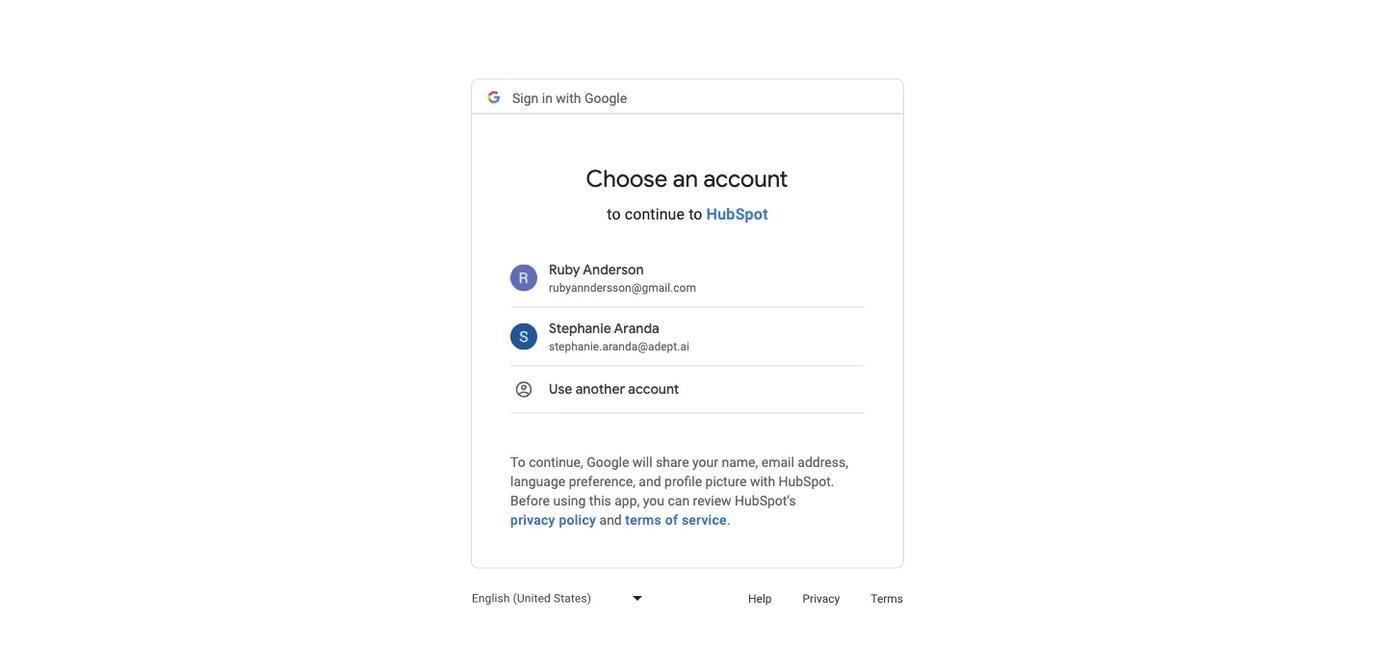 Task type: describe. For each thing, give the bounding box(es) containing it.
service
[[682, 513, 727, 528]]

hubspot
[[707, 205, 769, 224]]

an
[[673, 165, 698, 194]]

.
[[727, 513, 731, 528]]

ruby
[[549, 262, 580, 279]]

2 to from the left
[[689, 205, 703, 224]]

language
[[511, 474, 566, 490]]

this
[[589, 493, 612, 509]]

sign
[[513, 90, 539, 106]]

of
[[665, 513, 678, 528]]

use
[[549, 381, 573, 398]]

email
[[762, 455, 795, 471]]

aranda
[[614, 320, 660, 338]]

another
[[576, 381, 625, 398]]

stephanie aranda stephanie.aranda@adept.ai
[[549, 320, 690, 353]]

1 vertical spatial and
[[600, 513, 622, 528]]

0 vertical spatial and
[[639, 474, 661, 490]]

privacy policy link
[[508, 511, 599, 530]]

choose
[[586, 165, 668, 194]]

your
[[693, 455, 719, 471]]

account for use another account
[[628, 381, 679, 398]]

you
[[643, 493, 665, 509]]

continue
[[625, 205, 685, 224]]

1 to from the left
[[607, 205, 621, 224]]

0 vertical spatial google
[[585, 90, 627, 106]]

before
[[511, 493, 550, 509]]

choose an account
[[586, 165, 788, 194]]

ruby anderson rubyanndersson@gmail.com
[[549, 262, 696, 294]]

use another account link
[[472, 367, 904, 413]]

rubyanndersson@gmail.com
[[549, 281, 696, 294]]

hubspot button
[[704, 205, 771, 224]]

terms
[[871, 592, 904, 606]]

in
[[542, 90, 553, 106]]



Task type: vqa. For each thing, say whether or not it's contained in the screenshot.
sign
yes



Task type: locate. For each thing, give the bounding box(es) containing it.
0 vertical spatial with
[[556, 90, 581, 106]]

anderson
[[583, 262, 644, 279]]

privacy
[[803, 592, 840, 606]]

account right another
[[628, 381, 679, 398]]

name,
[[722, 455, 758, 471]]

can
[[668, 493, 690, 509]]

review
[[693, 493, 732, 509]]

google
[[585, 90, 627, 106], [587, 455, 629, 471]]

with
[[556, 90, 581, 106], [750, 474, 776, 490]]

1 horizontal spatial to
[[689, 205, 703, 224]]

preference,
[[569, 474, 636, 490]]

with inside to continue, google will share your name, email address, language preference, and profile picture with hubspot. before using this app, you can review hubspot's privacy policy and terms of service .
[[750, 474, 776, 490]]

address,
[[798, 455, 849, 471]]

to
[[511, 455, 526, 471]]

sign in with google
[[513, 90, 627, 106]]

1 vertical spatial account
[[628, 381, 679, 398]]

hubspot.
[[779, 474, 835, 490]]

1 horizontal spatial account
[[704, 165, 788, 194]]

help link
[[733, 576, 788, 622]]

google up preference,
[[587, 455, 629, 471]]

help
[[749, 592, 772, 606]]

None field
[[457, 576, 649, 622]]

account
[[704, 165, 788, 194], [628, 381, 679, 398]]

with up 'hubspot's'
[[750, 474, 776, 490]]

and
[[639, 474, 661, 490], [600, 513, 622, 528]]

app,
[[615, 493, 640, 509]]

1 vertical spatial google
[[587, 455, 629, 471]]

using
[[553, 493, 586, 509]]

account up hubspot 'button'
[[704, 165, 788, 194]]

and down this
[[600, 513, 622, 528]]

share
[[656, 455, 689, 471]]

hubspot's
[[735, 493, 796, 509]]

0 horizontal spatial and
[[600, 513, 622, 528]]

terms link
[[856, 576, 919, 622]]

profile
[[665, 474, 702, 490]]

progress bar
[[235, 79, 904, 87]]

stephanie.aranda@adept.ai
[[549, 340, 690, 353]]

policy
[[559, 513, 596, 528]]

and up you
[[639, 474, 661, 490]]

to continue, google will share your name, email address, language preference, and profile picture with hubspot. before using this app, you can review hubspot's privacy policy and terms of service .
[[511, 455, 849, 528]]

will
[[633, 455, 653, 471]]

terms
[[625, 513, 662, 528]]

account for choose an account
[[704, 165, 788, 194]]

to
[[607, 205, 621, 224], [689, 205, 703, 224]]

0 horizontal spatial to
[[607, 205, 621, 224]]

0 vertical spatial account
[[704, 165, 788, 194]]

privacy
[[511, 513, 556, 528]]

use another account
[[549, 381, 679, 398]]

1 horizontal spatial and
[[639, 474, 661, 490]]

to down choose an account
[[689, 205, 703, 224]]

0 horizontal spatial account
[[628, 381, 679, 398]]

0 horizontal spatial with
[[556, 90, 581, 106]]

picture
[[706, 474, 747, 490]]

stephanie
[[549, 320, 612, 338]]

google right the in
[[585, 90, 627, 106]]

1 vertical spatial with
[[750, 474, 776, 490]]

privacy link
[[788, 576, 856, 622]]

terms of service link
[[623, 511, 730, 530]]

to continue to hubspot
[[607, 205, 769, 224]]

with right the in
[[556, 90, 581, 106]]

continue,
[[529, 455, 584, 471]]

1 horizontal spatial with
[[750, 474, 776, 490]]

google inside to continue, google will share your name, email address, language preference, and profile picture with hubspot. before using this app, you can review hubspot's privacy policy and terms of service .
[[587, 455, 629, 471]]

to down choose
[[607, 205, 621, 224]]



